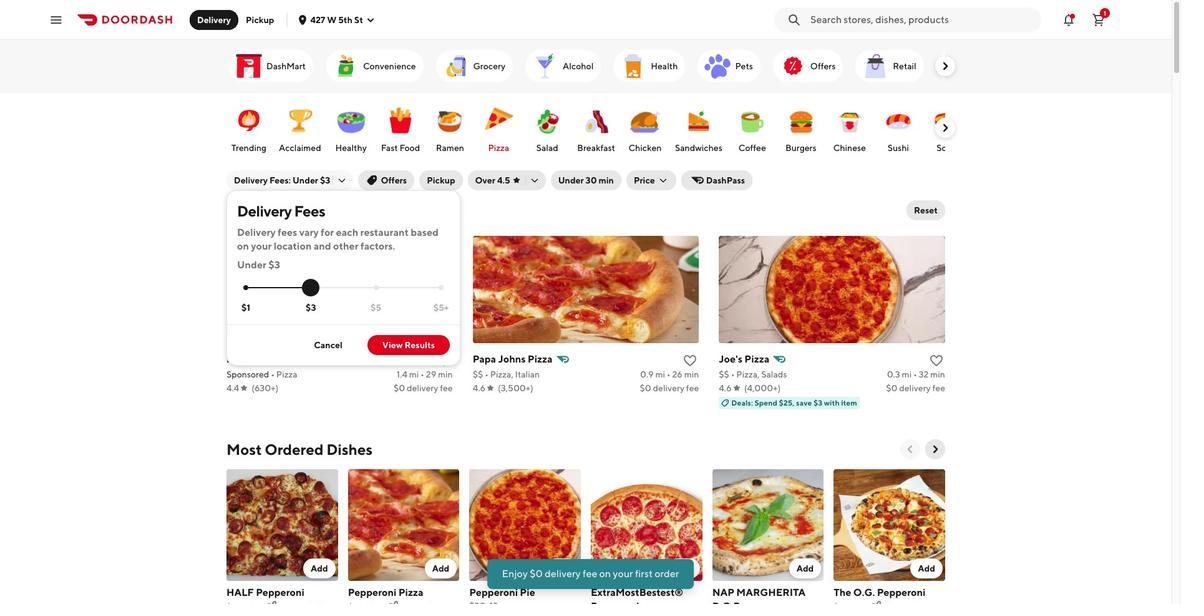 Task type: describe. For each thing, give the bounding box(es) containing it.
delivery for delivery fees
[[237, 202, 292, 220]]

26
[[673, 370, 683, 380]]

fast food
[[381, 143, 420, 153]]

restaurant
[[360, 227, 409, 238]]

acclaimed
[[279, 143, 321, 153]]

pepperoni pizza
[[348, 587, 424, 598]]

on inside delivery fees vary for each restaurant based on your location and other factors.
[[237, 240, 249, 252]]

price
[[634, 175, 655, 185]]

results
[[253, 203, 292, 217]]

604
[[227, 203, 251, 217]]

margherita
[[737, 587, 806, 598]]

enjoy
[[502, 568, 528, 580]]

food
[[400, 143, 420, 153]]

alcohol image
[[531, 51, 561, 81]]

pizza, for pizza
[[737, 370, 760, 380]]

delivery button
[[190, 10, 238, 30]]

2 items, open order cart image
[[1092, 12, 1107, 27]]

$3 down location on the left top of the page
[[269, 259, 280, 271]]

mi for papa johns pizza
[[656, 370, 665, 380]]

over 4.5
[[475, 175, 510, 185]]

sponsored
[[227, 370, 269, 380]]

1.4
[[397, 370, 408, 380]]

$5+ stars and over image
[[439, 285, 444, 290]]

extramostbestest®
[[591, 587, 684, 598]]

save
[[797, 398, 812, 408]]

under $3
[[237, 259, 280, 271]]

0.3
[[887, 370, 901, 380]]

retail
[[893, 61, 917, 71]]

1.4 mi • 29 min
[[397, 370, 453, 380]]

(3,500+)
[[498, 383, 534, 393]]

dashmart link
[[229, 50, 313, 82]]

pets image
[[703, 51, 733, 81]]

0 vertical spatial pickup
[[246, 15, 274, 25]]

$3 left with
[[814, 398, 823, 408]]

ramen
[[436, 143, 464, 153]]

$$ for joe's
[[719, 370, 730, 380]]

open menu image
[[49, 12, 64, 27]]

for
[[321, 227, 334, 238]]

1 vertical spatial your
[[613, 568, 633, 580]]

4.6 for papa johns pizza
[[473, 383, 486, 393]]

grocery image
[[441, 51, 471, 81]]

fee for papa johns pizza
[[687, 383, 699, 393]]

w
[[327, 15, 337, 25]]

29
[[426, 370, 436, 380]]

click to add this store to your saved list image
[[437, 353, 452, 368]]

$0
[[530, 568, 543, 580]]

32
[[919, 370, 929, 380]]

pepperoni inside extramostbestest® pepperoni
[[591, 600, 640, 604]]

sandwiches
[[675, 143, 723, 153]]

trending
[[231, 143, 267, 153]]

1 horizontal spatial on
[[600, 568, 611, 580]]

$​0 for joe's pizza
[[886, 383, 898, 393]]

$3 up "cancel"
[[306, 303, 316, 313]]

retail image
[[861, 51, 891, 81]]

5 add from the left
[[797, 563, 814, 573]]

chinese
[[834, 143, 866, 153]]

health
[[651, 61, 678, 71]]

reset
[[914, 205, 938, 215]]

grocery
[[473, 61, 506, 71]]

fees
[[278, 227, 297, 238]]

alcohol link
[[526, 50, 601, 82]]

$1 stars and over image
[[243, 285, 248, 290]]

delivery fees vary for each restaurant based on your location and other factors.
[[237, 227, 439, 252]]

1 button
[[1087, 7, 1112, 32]]

item
[[842, 398, 858, 408]]

your inside delivery fees vary for each restaurant based on your location and other factors.
[[251, 240, 272, 252]]

pepperoni pie
[[470, 587, 535, 598]]

extramostbestest® pepperoni
[[591, 587, 684, 604]]

$5
[[371, 303, 382, 313]]

$$ for papa
[[473, 370, 483, 380]]

st
[[354, 15, 363, 25]]

1 add from the left
[[311, 563, 328, 573]]

previous button of carousel image
[[904, 443, 917, 456]]

pizza, for johns
[[490, 370, 514, 380]]

1
[[1104, 9, 1107, 17]]

coffee
[[739, 143, 766, 153]]

view results
[[383, 340, 435, 350]]

each
[[336, 227, 358, 238]]

delivery for delivery fees vary for each restaurant based on your location and other factors.
[[237, 227, 276, 238]]

with
[[824, 398, 840, 408]]

view results button
[[368, 335, 450, 355]]

4 • from the left
[[667, 370, 671, 380]]

1 horizontal spatial pickup button
[[420, 170, 463, 190]]

click to add this store to your saved list image for papa johns pizza
[[683, 353, 698, 368]]

first
[[635, 568, 653, 580]]

4.5
[[497, 175, 510, 185]]

2 next button of carousel image from the top
[[939, 122, 952, 134]]

0 vertical spatial pickup button
[[238, 10, 282, 30]]

6 • from the left
[[914, 370, 917, 380]]

d.o.p.
[[713, 600, 742, 604]]

sponsored • pizza
[[227, 370, 298, 380]]

delivery fees
[[237, 202, 325, 220]]

0.9
[[640, 370, 654, 380]]

nap
[[713, 587, 735, 598]]

$​0 delivery fee for joe's pizza
[[886, 383, 946, 393]]

427 w 5th st button
[[298, 15, 376, 25]]

fast
[[381, 143, 398, 153]]

joe's pizza
[[719, 353, 770, 365]]

convenience image
[[331, 51, 361, 81]]

dishes
[[327, 441, 373, 458]]

health image
[[619, 51, 649, 81]]

other
[[333, 240, 359, 252]]

notification bell image
[[1062, 12, 1077, 27]]

papa
[[473, 353, 496, 365]]

under for under 30 min
[[558, 175, 584, 185]]

mi for pizza hut
[[409, 370, 419, 380]]

catering image
[[942, 51, 972, 81]]

0.9 mi • 26 min
[[640, 370, 699, 380]]

delivery for joe's pizza
[[900, 383, 931, 393]]

location
[[274, 240, 312, 252]]

427
[[310, 15, 325, 25]]

427 w 5th st
[[310, 15, 363, 25]]

(630+)
[[252, 383, 279, 393]]

enjoy $0 delivery fee on your first order
[[502, 568, 679, 580]]

the
[[834, 587, 852, 598]]

dashmart
[[267, 61, 306, 71]]

$1
[[242, 303, 250, 313]]

fees
[[294, 202, 325, 220]]



Task type: locate. For each thing, give the bounding box(es) containing it.
$​0 down 0.9
[[640, 383, 652, 393]]

most ordered dishes
[[227, 441, 373, 458]]

2 mi from the left
[[656, 370, 665, 380]]

3 • from the left
[[485, 370, 489, 380]]

delivery down 1.4 mi • 29 min
[[407, 383, 438, 393]]

0 horizontal spatial your
[[251, 240, 272, 252]]

5 • from the left
[[731, 370, 735, 380]]

order
[[655, 568, 679, 580]]

1 horizontal spatial pizza,
[[737, 370, 760, 380]]

pizza hut
[[227, 353, 271, 365]]

0 horizontal spatial mi
[[409, 370, 419, 380]]

on up under $3
[[237, 240, 249, 252]]

• left 29 in the bottom left of the page
[[421, 370, 424, 380]]

0.3 mi • 32 min
[[887, 370, 946, 380]]

1 horizontal spatial pickup
[[427, 175, 455, 185]]

pie
[[520, 587, 535, 598]]

4.6 down papa
[[473, 383, 486, 393]]

(4,000+)
[[744, 383, 781, 393]]

delivery for delivery
[[197, 15, 231, 25]]

$​0 delivery fee down 0.3 mi • 32 min
[[886, 383, 946, 393]]

retail link
[[856, 50, 924, 82]]

add
[[311, 563, 328, 573], [432, 563, 450, 573], [554, 563, 571, 573], [675, 563, 693, 573], [797, 563, 814, 573], [918, 563, 936, 573]]

click to add this store to your saved list image
[[683, 353, 698, 368], [929, 353, 944, 368]]

next button of carousel image up soup
[[939, 122, 952, 134]]

next button of carousel image
[[929, 443, 942, 456]]

4.6
[[473, 383, 486, 393], [719, 383, 732, 393]]

over
[[475, 175, 496, 185]]

delivery down 0.3 mi • 32 min
[[900, 383, 931, 393]]

0 horizontal spatial pizza,
[[490, 370, 514, 380]]

half
[[227, 587, 254, 598]]

1 vertical spatial next button of carousel image
[[939, 122, 952, 134]]

1 horizontal spatial $​0
[[640, 383, 652, 393]]

0 vertical spatial your
[[251, 240, 272, 252]]

$$ down papa
[[473, 370, 483, 380]]

soup
[[937, 143, 958, 153]]

deals: spend $25, save $3 with item
[[732, 398, 858, 408]]

delivery fees: under $3
[[234, 175, 330, 185]]

1 vertical spatial offers
[[381, 175, 407, 185]]

$​0 down 1.4 at the left of the page
[[394, 383, 405, 393]]

min for papa johns pizza
[[685, 370, 699, 380]]

results
[[405, 340, 435, 350]]

acclaimed link
[[277, 99, 324, 157]]

pets
[[736, 61, 753, 71]]

pizza, down joe's pizza
[[737, 370, 760, 380]]

1 horizontal spatial under
[[293, 175, 318, 185]]

1 mi from the left
[[409, 370, 419, 380]]

your
[[251, 240, 272, 252], [613, 568, 633, 580]]

mi right 1.4 at the left of the page
[[409, 370, 419, 380]]

offers right offers icon
[[811, 61, 836, 71]]

under inside button
[[558, 175, 584, 185]]

3 mi from the left
[[902, 370, 912, 380]]

click to add this store to your saved list image up 0.9 mi • 26 min
[[683, 353, 698, 368]]

0 horizontal spatial pickup
[[246, 15, 274, 25]]

the o.g. pepperoni
[[834, 587, 926, 598]]

delivery for delivery fees: under $3
[[234, 175, 268, 185]]

spend
[[755, 398, 778, 408]]

under
[[293, 175, 318, 185], [558, 175, 584, 185], [237, 259, 267, 271]]

2 add from the left
[[432, 563, 450, 573]]

based
[[411, 227, 439, 238]]

sushi
[[888, 143, 909, 153]]

2 horizontal spatial mi
[[902, 370, 912, 380]]

1 horizontal spatial your
[[613, 568, 633, 580]]

hut
[[253, 353, 271, 365]]

4 add from the left
[[675, 563, 693, 573]]

fee down 0.3 mi • 32 min
[[933, 383, 946, 393]]

delivery inside delivery fees vary for each restaurant based on your location and other factors.
[[237, 227, 276, 238]]

offers
[[811, 61, 836, 71], [381, 175, 407, 185]]

1 $​0 delivery fee from the left
[[394, 383, 453, 393]]

1 horizontal spatial click to add this store to your saved list image
[[929, 353, 944, 368]]

2 $​0 delivery fee from the left
[[640, 383, 699, 393]]

breakfast
[[578, 143, 615, 153]]

0 horizontal spatial 4.6
[[473, 383, 486, 393]]

2 pizza, from the left
[[737, 370, 760, 380]]

min for joe's pizza
[[931, 370, 946, 380]]

• down joe's
[[731, 370, 735, 380]]

$​0 for papa johns pizza
[[640, 383, 652, 393]]

2 horizontal spatial $​0 delivery fee
[[886, 383, 946, 393]]

$​0 delivery fee for pizza hut
[[394, 383, 453, 393]]

1 $​0 from the left
[[394, 383, 405, 393]]

fee
[[440, 383, 453, 393], [687, 383, 699, 393], [933, 383, 946, 393], [583, 568, 598, 580]]

pickup right delivery button
[[246, 15, 274, 25]]

mi for joe's pizza
[[902, 370, 912, 380]]

4.4
[[227, 383, 239, 393]]

2 4.6 from the left
[[719, 383, 732, 393]]

min down click to add this store to your saved list icon
[[438, 370, 453, 380]]

0 horizontal spatial $​0
[[394, 383, 405, 393]]

$5 stars and over image
[[374, 285, 379, 290]]

min right 32
[[931, 370, 946, 380]]

4.6 for joe's pizza
[[719, 383, 732, 393]]

burgers
[[786, 143, 817, 153]]

on up the extramostbestest®
[[600, 568, 611, 580]]

offers down fast
[[381, 175, 407, 185]]

next button of carousel image right retail
[[939, 60, 952, 72]]

fees:
[[270, 175, 291, 185]]

• down papa
[[485, 370, 489, 380]]

grocery link
[[436, 50, 513, 82]]

delivery inside button
[[197, 15, 231, 25]]

deals:
[[732, 398, 753, 408]]

1 $$ from the left
[[473, 370, 483, 380]]

1 pizza, from the left
[[490, 370, 514, 380]]

1 4.6 from the left
[[473, 383, 486, 393]]

1 • from the left
[[271, 370, 275, 380]]

2 horizontal spatial $​0
[[886, 383, 898, 393]]

0 horizontal spatial $$
[[473, 370, 483, 380]]

1 vertical spatial pickup
[[427, 175, 455, 185]]

$​0 delivery fee
[[394, 383, 453, 393], [640, 383, 699, 393], [886, 383, 946, 393]]

on
[[237, 240, 249, 252], [600, 568, 611, 580]]

3 $​0 delivery fee from the left
[[886, 383, 946, 393]]

3 $​0 from the left
[[886, 383, 898, 393]]

dashpass button
[[681, 170, 753, 190]]

over 4.5 button
[[468, 170, 546, 190]]

$$ down joe's
[[719, 370, 730, 380]]

pickup down ramen at the left top of page
[[427, 175, 455, 185]]

delivery for pizza hut
[[407, 383, 438, 393]]

ordered
[[265, 441, 324, 458]]

0 horizontal spatial offers
[[381, 175, 407, 185]]

1 vertical spatial pickup button
[[420, 170, 463, 190]]

$5+
[[434, 303, 449, 313]]

1 horizontal spatial 4.6
[[719, 383, 732, 393]]

click to add this store to your saved list image for joe's pizza
[[929, 353, 944, 368]]

convenience link
[[326, 50, 424, 82]]

most
[[227, 441, 262, 458]]

your up under $3
[[251, 240, 272, 252]]

30
[[586, 175, 597, 185]]

1 click to add this store to your saved list image from the left
[[683, 353, 698, 368]]

healthy
[[336, 143, 367, 153]]

0 horizontal spatial $​0 delivery fee
[[394, 383, 453, 393]]

0 horizontal spatial on
[[237, 240, 249, 252]]

Store search: begin typing to search for stores available on DoorDash text field
[[811, 13, 1034, 27]]

$25,
[[779, 398, 795, 408]]

2 • from the left
[[421, 370, 424, 380]]

pets link
[[698, 50, 761, 82]]

nap margherita d.o.p.
[[713, 587, 806, 604]]

offers button
[[359, 170, 415, 190]]

pickup button down ramen at the left top of page
[[420, 170, 463, 190]]

min
[[599, 175, 614, 185], [438, 370, 453, 380], [685, 370, 699, 380], [931, 370, 946, 380]]

min right 30
[[599, 175, 614, 185]]

salad
[[537, 143, 559, 153]]

1 vertical spatial on
[[600, 568, 611, 580]]

mi right 0.3 on the bottom of page
[[902, 370, 912, 380]]

factors.
[[361, 240, 395, 252]]

1 horizontal spatial offers
[[811, 61, 836, 71]]

under 30 min
[[558, 175, 614, 185]]

• left 26
[[667, 370, 671, 380]]

vary
[[299, 227, 319, 238]]

offers inside offers link
[[811, 61, 836, 71]]

delivery down 0.9 mi • 26 min
[[653, 383, 685, 393]]

pickup button
[[238, 10, 282, 30], [420, 170, 463, 190]]

0 horizontal spatial click to add this store to your saved list image
[[683, 353, 698, 368]]

2 click to add this store to your saved list image from the left
[[929, 353, 944, 368]]

3 add from the left
[[554, 563, 571, 573]]

offers inside offers button
[[381, 175, 407, 185]]

half pepperoni
[[227, 587, 305, 598]]

$​0 delivery fee down 1.4 mi • 29 min
[[394, 383, 453, 393]]

0 vertical spatial next button of carousel image
[[939, 60, 952, 72]]

6 add from the left
[[918, 563, 936, 573]]

dashmart image
[[234, 51, 264, 81]]

2 $​0 from the left
[[640, 383, 652, 393]]

$3
[[320, 175, 330, 185], [269, 259, 280, 271], [306, 303, 316, 313], [814, 398, 823, 408]]

o.g.
[[854, 587, 875, 598]]

$​0 delivery fee for papa johns pizza
[[640, 383, 699, 393]]

2 horizontal spatial under
[[558, 175, 584, 185]]

delivery
[[197, 15, 231, 25], [234, 175, 268, 185], [237, 202, 292, 220], [237, 227, 276, 238]]

1 next button of carousel image from the top
[[939, 60, 952, 72]]

fee up the extramostbestest®
[[583, 568, 598, 580]]

view
[[383, 340, 403, 350]]

delivery right $0
[[545, 568, 581, 580]]

under right fees: on the top
[[293, 175, 318, 185]]

min for pizza hut
[[438, 370, 453, 380]]

0 vertical spatial offers
[[811, 61, 836, 71]]

your left first
[[613, 568, 633, 580]]

pickup
[[246, 15, 274, 25], [427, 175, 455, 185]]

italian
[[515, 370, 540, 380]]

0 vertical spatial on
[[237, 240, 249, 252]]

pizza
[[488, 143, 509, 153], [227, 353, 251, 365], [528, 353, 553, 365], [745, 353, 770, 365], [276, 370, 298, 380], [399, 587, 424, 598]]

trending link
[[228, 99, 270, 157]]

mi right 0.9
[[656, 370, 665, 380]]

delivery
[[407, 383, 438, 393], [653, 383, 685, 393], [900, 383, 931, 393], [545, 568, 581, 580]]

1 horizontal spatial $​0 delivery fee
[[640, 383, 699, 393]]

pickup button up dashmart icon
[[238, 10, 282, 30]]

under left 30
[[558, 175, 584, 185]]

• up (630+)
[[271, 370, 275, 380]]

4.6 up deals:
[[719, 383, 732, 393]]

fee down 1.4 mi • 29 min
[[440, 383, 453, 393]]

2 $$ from the left
[[719, 370, 730, 380]]

0 horizontal spatial pickup button
[[238, 10, 282, 30]]

$3 up fees
[[320, 175, 330, 185]]

$​0 delivery fee down 0.9 mi • 26 min
[[640, 383, 699, 393]]

under up $1 stars and over image
[[237, 259, 267, 271]]

offers image
[[778, 51, 808, 81]]

under 30 min button
[[551, 170, 622, 190]]

$​0 for pizza hut
[[394, 383, 405, 393]]

next button of carousel image
[[939, 60, 952, 72], [939, 122, 952, 134]]

min inside under 30 min button
[[599, 175, 614, 185]]

$​0 down 0.3 on the bottom of page
[[886, 383, 898, 393]]

fee for pizza hut
[[440, 383, 453, 393]]

price button
[[627, 170, 676, 190]]

salads
[[762, 370, 787, 380]]

pizza, down johns
[[490, 370, 514, 380]]

fee for joe's pizza
[[933, 383, 946, 393]]

add button
[[303, 558, 336, 578], [303, 558, 336, 578], [425, 558, 457, 578], [546, 558, 579, 578], [546, 558, 579, 578], [668, 558, 700, 578], [789, 558, 822, 578], [789, 558, 822, 578], [911, 558, 943, 578], [911, 558, 943, 578]]

under for under $3
[[237, 259, 267, 271]]

joe's
[[719, 353, 743, 365]]

health link
[[614, 50, 686, 82]]

0 horizontal spatial under
[[237, 259, 267, 271]]

click to add this store to your saved list image up 0.3 mi • 32 min
[[929, 353, 944, 368]]

1 horizontal spatial mi
[[656, 370, 665, 380]]

1 horizontal spatial $$
[[719, 370, 730, 380]]

min right 26
[[685, 370, 699, 380]]

delivery for papa johns pizza
[[653, 383, 685, 393]]

dashpass
[[706, 175, 745, 185]]

• left 32
[[914, 370, 917, 380]]

fee down 0.9 mi • 26 min
[[687, 383, 699, 393]]



Task type: vqa. For each thing, say whether or not it's contained in the screenshot.
third • from right
yes



